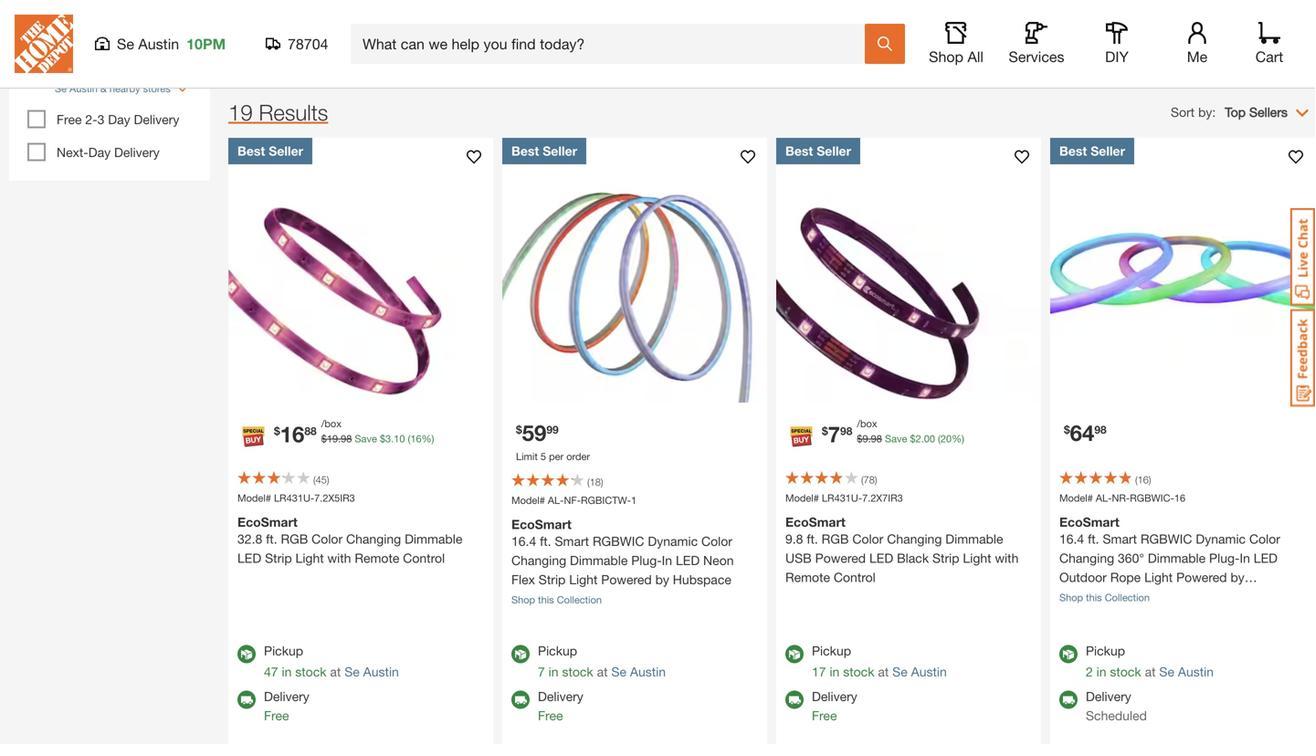 Task type: locate. For each thing, give the bounding box(es) containing it.
stock inside pickup 2 in stock at se austin
[[1111, 665, 1142, 680]]

19 right 88
[[327, 433, 338, 445]]

seller
[[269, 143, 303, 159], [543, 143, 578, 159], [817, 143, 852, 159], [1091, 143, 1126, 159]]

strip down model# lr431u-7.2x5ir3
[[265, 551, 292, 566]]

1 available for pickup image from the left
[[786, 646, 804, 664]]

1 horizontal spatial available shipping image
[[1060, 691, 1078, 710]]

)
[[327, 474, 329, 486], [875, 474, 878, 486], [1149, 474, 1152, 486], [601, 477, 604, 488]]

%) for 16
[[422, 433, 434, 445]]

by for plug-
[[1231, 570, 1245, 585]]

1 horizontal spatial rgbwic
[[1141, 532, 1193, 547]]

19
[[228, 100, 253, 125], [327, 433, 338, 445]]

in inside pickup 47 in stock at se austin
[[282, 665, 292, 680]]

available for pickup image for 47 in stock
[[238, 646, 256, 664]]

1 horizontal spatial 2
[[1086, 665, 1094, 680]]

available for pickup image down flex
[[512, 646, 530, 664]]

free for pickup 7 in stock at se austin
[[538, 709, 563, 724]]

best for pickup 17 in stock at se austin
[[786, 143, 814, 159]]

led inside ecosmart 16.4 ft. smart rgbwic dynamic color changing 360° dimmable plug-in led outdoor rope light powered by hubspace
[[1254, 551, 1278, 566]]

powered inside ecosmart 16.4 ft. smart rgbwic dynamic color changing 360° dimmable plug-in led outdoor rope light powered by hubspace
[[1177, 570, 1228, 585]]

rgb right 9.8
[[822, 532, 849, 547]]

16.4 ft. smart rgbwic dynamic color changing 360° dimmable plug-in led outdoor rope light powered by hubspace image
[[1051, 138, 1316, 403]]

pickup 7 in stock at se austin
[[538, 644, 666, 680]]

3 in from the left
[[830, 665, 840, 680]]

color inside the 'ecosmart 16.4 ft. smart rgbwic dynamic color changing dimmable plug-in led neon flex strip light powered by hubspace shop this collection'
[[702, 534, 733, 549]]

1 horizontal spatial with
[[995, 551, 1019, 566]]

me button
[[1169, 22, 1227, 66]]

0 horizontal spatial rgb
[[281, 532, 308, 547]]

1 horizontal spatial hubspace
[[1060, 589, 1118, 604]]

.
[[338, 433, 341, 445], [391, 433, 394, 445], [869, 433, 871, 445], [922, 433, 925, 445]]

/box up 9
[[857, 418, 878, 430]]

in
[[57, 51, 67, 66], [1240, 551, 1251, 566], [662, 553, 673, 568]]

4 stock from the left
[[1111, 665, 1142, 680]]

2 lr431u- from the left
[[822, 493, 863, 504]]

0 horizontal spatial collection
[[557, 594, 602, 606]]

( up model# al-nf-rgbictw-1
[[588, 477, 590, 488]]

rgbwic for dimmable
[[1141, 532, 1193, 547]]

3 stock from the left
[[844, 665, 875, 680]]

$ inside $ 59 99
[[516, 423, 522, 436]]

austin inside "pickup 7 in stock at se austin"
[[630, 665, 666, 680]]

ecosmart up 32.8
[[238, 515, 298, 530]]

model# left nr-
[[1060, 493, 1094, 504]]

98 inside $ 64 98
[[1095, 423, 1107, 436]]

light right black
[[964, 551, 992, 566]]

0 horizontal spatial lr431u-
[[274, 493, 314, 504]]

1 in from the left
[[282, 665, 292, 680]]

64
[[1071, 420, 1095, 446]]

stock for 2 in stock
[[1111, 665, 1142, 680]]

18
[[590, 477, 601, 488]]

0 vertical spatial hubspace
[[673, 572, 732, 588]]

1 available shipping image from the left
[[238, 691, 256, 710]]

(
[[408, 433, 411, 445], [938, 433, 941, 445], [313, 474, 316, 486], [862, 474, 864, 486], [1136, 474, 1138, 486], [588, 477, 590, 488]]

1 /box from the left
[[321, 418, 342, 430]]

1 save from the left
[[355, 433, 377, 445]]

( up model# lr431u-7.2x5ir3
[[313, 474, 316, 486]]

ecosmart inside ecosmart 9.8 ft. rgb color changing dimmable usb powered led black strip light with remote control
[[786, 515, 846, 530]]

2 with from the left
[[995, 551, 1019, 566]]

2 %) from the left
[[952, 433, 965, 445]]

changing up outdoor
[[1060, 551, 1115, 566]]

( 18 )
[[588, 477, 604, 488]]

light right flex
[[570, 572, 598, 588]]

shop for shop this collection
[[1060, 592, 1084, 604]]

2 save from the left
[[885, 433, 908, 445]]

ft. for dimmable
[[540, 534, 552, 549]]

available for pickup image for 17
[[786, 646, 804, 664]]

strip inside ecosmart 9.8 ft. rgb color changing dimmable usb powered led black strip light with remote control
[[933, 551, 960, 566]]

in inside "pickup 7 in stock at se austin"
[[549, 665, 559, 680]]

light down model# lr431u-7.2x5ir3
[[296, 551, 324, 566]]

model# for pickup 7 in stock at se austin
[[512, 495, 545, 507]]

rgbwic down rgbictw-
[[593, 534, 645, 549]]

plug- inside ecosmart 16.4 ft. smart rgbwic dynamic color changing 360° dimmable plug-in led outdoor rope light powered by hubspace
[[1210, 551, 1240, 566]]

2 horizontal spatial shop
[[1060, 592, 1084, 604]]

save
[[355, 433, 377, 445], [885, 433, 908, 445]]

se for pickup 17 in stock at se austin
[[893, 665, 908, 680]]

) up 7.2x5ir3 at bottom
[[327, 474, 329, 486]]

austin for pickup 47 in stock at se austin
[[363, 665, 399, 680]]

/box $ 19 . 98 save $ 3 . 10 ( 16 %)
[[321, 418, 434, 445]]

se austin link
[[345, 665, 399, 680], [612, 665, 666, 680], [893, 665, 947, 680], [1160, 665, 1214, 680]]

0 vertical spatial control
[[403, 551, 445, 566]]

it
[[53, 14, 61, 29]]

/box inside /box $ 19 . 98 save $ 3 . 10 ( 16 %)
[[321, 418, 342, 430]]

$ right $ 7 98 at bottom
[[857, 433, 863, 445]]

in for 2
[[1097, 665, 1107, 680]]

ecosmart inside ecosmart 16.4 ft. smart rgbwic dynamic color changing 360° dimmable plug-in led outdoor rope light powered by hubspace
[[1060, 515, 1120, 530]]

light
[[296, 551, 324, 566], [964, 551, 992, 566], [1145, 570, 1173, 585], [570, 572, 598, 588]]

0 horizontal spatial 3
[[97, 112, 105, 127]]

1 rgb from the left
[[281, 532, 308, 547]]

1 horizontal spatial shop this collection link
[[1060, 592, 1150, 604]]

1 horizontal spatial available for pickup image
[[1060, 646, 1078, 664]]

2 available for pickup image from the left
[[512, 646, 530, 664]]

2 stock from the left
[[562, 665, 594, 680]]

stock inside "pickup 7 in stock at se austin"
[[562, 665, 594, 680]]

powered down 1
[[601, 572, 652, 588]]

1 vertical spatial day
[[88, 145, 111, 160]]

1 horizontal spatial plug-
[[1210, 551, 1240, 566]]

ft.
[[266, 532, 277, 547], [807, 532, 819, 547], [1088, 532, 1100, 547], [540, 534, 552, 549]]

1 horizontal spatial strip
[[539, 572, 566, 588]]

3 delivery free from the left
[[812, 689, 858, 724]]

) up rgbwic-
[[1149, 474, 1152, 486]]

rgbictw-
[[581, 495, 631, 507]]

ft. right 9.8
[[807, 532, 819, 547]]

/box inside "/box $ 9 . 98 save $ 2 . 00 ( 20 %)"
[[857, 418, 878, 430]]

4 in from the left
[[1097, 665, 1107, 680]]

save for 16
[[355, 433, 377, 445]]

0 horizontal spatial in
[[57, 51, 67, 66]]

0 horizontal spatial shop this collection link
[[512, 594, 602, 606]]

2 available for pickup image from the left
[[1060, 646, 1078, 664]]

3
[[97, 112, 105, 127], [386, 433, 391, 445]]

16.4 for ecosmart 16.4 ft. smart rgbwic dynamic color changing 360° dimmable plug-in led outdoor rope light powered by hubspace
[[1060, 532, 1085, 547]]

free down the 47
[[264, 709, 289, 724]]

) up rgbictw-
[[601, 477, 604, 488]]

16.4 inside ecosmart 16.4 ft. smart rgbwic dynamic color changing 360° dimmable plug-in led outdoor rope light powered by hubspace
[[1060, 532, 1085, 547]]

delivery for pickup 2 in stock at se austin
[[1086, 689, 1132, 705]]

lr431u- down ( 45 )
[[274, 493, 314, 504]]

16
[[280, 421, 305, 447], [411, 433, 422, 445], [1138, 474, 1149, 486], [1175, 493, 1186, 504]]

0 horizontal spatial 2
[[916, 433, 922, 445]]

( up model# lr431u-7.2x7ir3
[[862, 474, 864, 486]]

1 available shipping image from the left
[[512, 691, 530, 710]]

ecosmart down nf-
[[512, 517, 572, 532]]

changing up flex
[[512, 553, 567, 568]]

in for 7
[[549, 665, 559, 680]]

16 right 10
[[411, 433, 422, 445]]

neon
[[704, 553, 734, 568]]

day
[[108, 112, 130, 127], [88, 145, 111, 160]]

pickup inside pickup 2 in stock at se austin
[[1086, 644, 1126, 659]]

0 horizontal spatial available shipping image
[[238, 691, 256, 710]]

austin inside pickup 2 in stock at se austin
[[1179, 665, 1214, 680]]

shop down flex
[[512, 594, 536, 606]]

0 horizontal spatial 19
[[228, 100, 253, 125]]

delivery for pickup 17 in stock at se austin
[[812, 689, 858, 705]]

save inside "/box $ 9 . 98 save $ 2 . 00 ( 20 %)"
[[885, 433, 908, 445]]

4 pickup from the left
[[1086, 644, 1126, 659]]

changing
[[346, 532, 401, 547], [887, 532, 942, 547], [1060, 551, 1115, 566], [512, 553, 567, 568]]

( right "00" in the right bottom of the page
[[938, 433, 941, 445]]

0 horizontal spatial hubspace
[[673, 572, 732, 588]]

color inside ecosmart 16.4 ft. smart rgbwic dynamic color changing 360° dimmable plug-in led outdoor rope light powered by hubspace
[[1250, 532, 1281, 547]]

changing inside ecosmart 32.8 ft. rgb color changing dimmable led strip light with remote control
[[346, 532, 401, 547]]

$ left 88
[[274, 425, 280, 438]]

light right rope
[[1145, 570, 1173, 585]]

day down 2-
[[88, 145, 111, 160]]

0 vertical spatial remote
[[355, 551, 400, 566]]

powered inside ecosmart 9.8 ft. rgb color changing dimmable usb powered led black strip light with remote control
[[816, 551, 866, 566]]

4 best from the left
[[1060, 143, 1088, 159]]

se
[[117, 35, 134, 53], [55, 83, 67, 95], [345, 665, 360, 680], [612, 665, 627, 680], [893, 665, 908, 680], [1160, 665, 1175, 680]]

se inside pickup 2 in stock at se austin
[[1160, 665, 1175, 680]]

/box for 16
[[321, 418, 342, 430]]

shop this collection link for 64
[[1060, 592, 1150, 604]]

0 horizontal spatial /box
[[321, 418, 342, 430]]

2 horizontal spatial delivery free
[[812, 689, 858, 724]]

0 horizontal spatial this
[[538, 594, 554, 606]]

available for pickup image
[[238, 646, 256, 664], [512, 646, 530, 664]]

%) right "00" in the right bottom of the page
[[952, 433, 965, 445]]

se for pickup 47 in stock at se austin
[[345, 665, 360, 680]]

1 vertical spatial 7
[[538, 665, 545, 680]]

delivery
[[134, 112, 179, 127], [114, 145, 160, 160], [264, 689, 310, 705], [538, 689, 584, 705], [812, 689, 858, 705], [1086, 689, 1132, 705]]

light inside ecosmart 32.8 ft. rgb color changing dimmable led strip light with remote control
[[296, 551, 324, 566]]

1 vertical spatial 2
[[1086, 665, 1094, 680]]

shop inside button
[[929, 48, 964, 65]]

free
[[57, 112, 82, 127], [264, 709, 289, 724], [538, 709, 563, 724], [812, 709, 837, 724]]

ft. for strip
[[266, 532, 277, 547]]

45
[[316, 474, 327, 486]]

0 horizontal spatial available shipping image
[[512, 691, 530, 710]]

%) inside /box $ 19 . 98 save $ 3 . 10 ( 16 %)
[[422, 433, 434, 445]]

$ up model# al-nr-rgbwic-16 on the right bottom
[[1065, 423, 1071, 436]]

1 horizontal spatial 16.4
[[1060, 532, 1085, 547]]

rgbwic inside ecosmart 16.4 ft. smart rgbwic dynamic color changing 360° dimmable plug-in led outdoor rope light powered by hubspace
[[1141, 532, 1193, 547]]

available for pickup image for 2
[[1060, 646, 1078, 664]]

hubspace inside ecosmart 16.4 ft. smart rgbwic dynamic color changing 360° dimmable plug-in led outdoor rope light powered by hubspace
[[1060, 589, 1118, 604]]

in inside pickup 17 in stock at se austin
[[830, 665, 840, 680]]

cart link
[[1250, 22, 1290, 66]]

at inside pickup 2 in stock at se austin
[[1145, 665, 1156, 680]]

live chat image
[[1291, 208, 1316, 306]]

1 horizontal spatial al-
[[1096, 493, 1112, 504]]

ft. up outdoor
[[1088, 532, 1100, 547]]

delivery down free 2-3 day delivery link
[[114, 145, 160, 160]]

model# up 32.8
[[238, 493, 271, 504]]

0 horizontal spatial plug-
[[632, 553, 662, 568]]

best seller
[[238, 143, 303, 159], [512, 143, 578, 159], [786, 143, 852, 159], [1060, 143, 1126, 159]]

98 left 9
[[841, 425, 853, 438]]

1 vertical spatial remote
[[786, 570, 831, 585]]

save right 9
[[885, 433, 908, 445]]

dynamic inside ecosmart 16.4 ft. smart rgbwic dynamic color changing 360° dimmable plug-in led outdoor rope light powered by hubspace
[[1196, 532, 1246, 547]]

2 horizontal spatial powered
[[1177, 570, 1228, 585]]

2 /box from the left
[[857, 418, 878, 430]]

( inside "/box $ 9 . 98 save $ 2 . 00 ( 20 %)"
[[938, 433, 941, 445]]

stock inside pickup 17 in stock at se austin
[[844, 665, 875, 680]]

at inside "pickup 7 in stock at se austin"
[[597, 665, 608, 680]]

1 vertical spatial hubspace
[[1060, 589, 1118, 604]]

dynamic inside the 'ecosmart 16.4 ft. smart rgbwic dynamic color changing dimmable plug-in led neon flex strip light powered by hubspace shop this collection'
[[648, 534, 698, 549]]

1 horizontal spatial 7
[[828, 421, 841, 447]]

1 lr431u- from the left
[[274, 493, 314, 504]]

ft. for powered
[[807, 532, 819, 547]]

98 up model# al-nr-rgbwic-16 on the right bottom
[[1095, 423, 1107, 436]]

delivery inside delivery scheduled
[[1086, 689, 1132, 705]]

changing down 7.2x5ir3 at bottom
[[346, 532, 401, 547]]

dynamic for in
[[648, 534, 698, 549]]

1 best seller from the left
[[238, 143, 303, 159]]

smart
[[1103, 532, 1138, 547], [555, 534, 589, 549]]

austin inside pickup 47 in stock at se austin
[[363, 665, 399, 680]]

model# up 9.8
[[786, 493, 820, 504]]

1 vertical spatial control
[[834, 570, 876, 585]]

2 horizontal spatial strip
[[933, 551, 960, 566]]

0 horizontal spatial shop
[[512, 594, 536, 606]]

by inside the 'ecosmart 16.4 ft. smart rgbwic dynamic color changing dimmable plug-in led neon flex strip light powered by hubspace shop this collection'
[[656, 572, 670, 588]]

available for pickup image for 7 in stock
[[512, 646, 530, 664]]

services button
[[1008, 22, 1066, 66]]

with
[[328, 551, 351, 566], [995, 551, 1019, 566]]

hubspace down neon
[[673, 572, 732, 588]]

78704 button
[[266, 35, 329, 53]]

remote inside ecosmart 9.8 ft. rgb color changing dimmable usb powered led black strip light with remote control
[[786, 570, 831, 585]]

3 pickup from the left
[[812, 644, 852, 659]]

1 horizontal spatial /box
[[857, 418, 878, 430]]

delivery down the 47
[[264, 689, 310, 705]]

light inside the 'ecosmart 16.4 ft. smart rgbwic dynamic color changing dimmable plug-in led neon flex strip light powered by hubspace shop this collection'
[[570, 572, 598, 588]]

0 vertical spatial 2
[[916, 433, 922, 445]]

available shipping image
[[238, 691, 256, 710], [1060, 691, 1078, 710]]

rgbwic up 360°
[[1141, 532, 1193, 547]]

1 available for pickup image from the left
[[238, 646, 256, 664]]

2 in from the left
[[549, 665, 559, 680]]

changing up black
[[887, 532, 942, 547]]

collection
[[1105, 592, 1150, 604], [557, 594, 602, 606]]

0 horizontal spatial al-
[[548, 495, 564, 507]]

store
[[122, 51, 152, 66]]

ft. inside the 'ecosmart 16.4 ft. smart rgbwic dynamic color changing dimmable plug-in led neon flex strip light powered by hubspace shop this collection'
[[540, 534, 552, 549]]

1 vertical spatial 19
[[327, 433, 338, 445]]

remote down 7.2x5ir3 at bottom
[[355, 551, 400, 566]]

remote
[[355, 551, 400, 566], [786, 570, 831, 585]]

delivery free down "pickup 7 in stock at se austin"
[[538, 689, 584, 724]]

1 horizontal spatial smart
[[1103, 532, 1138, 547]]

next-day delivery
[[57, 145, 160, 160]]

1 horizontal spatial control
[[834, 570, 876, 585]]

changing inside the 'ecosmart 16.4 ft. smart rgbwic dynamic color changing dimmable plug-in led neon flex strip light powered by hubspace shop this collection'
[[512, 553, 567, 568]]

seller for pickup 47 in stock at se austin
[[269, 143, 303, 159]]

0 horizontal spatial available for pickup image
[[238, 646, 256, 664]]

powered inside the 'ecosmart 16.4 ft. smart rgbwic dynamic color changing dimmable plug-in led neon flex strip light powered by hubspace shop this collection'
[[601, 572, 652, 588]]

19 left results
[[228, 100, 253, 125]]

( for pickup 47 in stock at se austin
[[313, 474, 316, 486]]

al- for limit
[[548, 495, 564, 507]]

free 2-3 day delivery
[[57, 112, 179, 127]]

1 horizontal spatial 3
[[386, 433, 391, 445]]

7 inside "pickup 7 in stock at se austin"
[[538, 665, 545, 680]]

dimmable inside ecosmart 16.4 ft. smart rgbwic dynamic color changing 360° dimmable plug-in led outdoor rope light powered by hubspace
[[1148, 551, 1206, 566]]

control inside ecosmart 32.8 ft. rgb color changing dimmable led strip light with remote control
[[403, 551, 445, 566]]

available shipping image for 7 in stock
[[512, 691, 530, 710]]

( right 10
[[408, 433, 411, 445]]

smart inside ecosmart 16.4 ft. smart rgbwic dynamic color changing 360° dimmable plug-in led outdoor rope light powered by hubspace
[[1103, 532, 1138, 547]]

1 horizontal spatial remote
[[786, 570, 831, 585]]

model# for pickup 47 in stock at se austin
[[238, 493, 271, 504]]

98 inside $ 7 98
[[841, 425, 853, 438]]

powered right usb
[[816, 551, 866, 566]]

99
[[547, 423, 559, 436]]

( 45 )
[[313, 474, 329, 486]]

free down 17
[[812, 709, 837, 724]]

2 pickup from the left
[[538, 644, 578, 659]]

available for pickup image
[[786, 646, 804, 664], [1060, 646, 1078, 664]]

$ up the limit
[[516, 423, 522, 436]]

1 horizontal spatial available shipping image
[[786, 691, 804, 710]]

16 up rgbwic-
[[1138, 474, 1149, 486]]

strip
[[265, 551, 292, 566], [933, 551, 960, 566], [539, 572, 566, 588]]

%) for 7
[[952, 433, 965, 445]]

0 vertical spatial 3
[[97, 112, 105, 127]]

the home depot logo image
[[15, 15, 73, 73]]

light inside ecosmart 9.8 ft. rgb color changing dimmable usb powered led black strip light with remote control
[[964, 551, 992, 566]]

0 vertical spatial day
[[108, 112, 130, 127]]

0 vertical spatial 7
[[828, 421, 841, 447]]

10
[[394, 433, 405, 445]]

( up model# al-nr-rgbwic-16 on the right bottom
[[1136, 474, 1138, 486]]

diy button
[[1088, 22, 1147, 66]]

se inside pickup 17 in stock at se austin
[[893, 665, 908, 680]]

1 se austin link from the left
[[345, 665, 399, 680]]

2 rgb from the left
[[822, 532, 849, 547]]

save left 10
[[355, 433, 377, 445]]

austin for pickup 7 in stock at se austin
[[630, 665, 666, 680]]

%) right 10
[[422, 433, 434, 445]]

1 stock from the left
[[295, 665, 327, 680]]

3 left 10
[[386, 433, 391, 445]]

led
[[238, 551, 262, 566], [870, 551, 894, 566], [1254, 551, 1278, 566], [676, 553, 700, 568]]

4 seller from the left
[[1091, 143, 1126, 159]]

model# lr431u-7.2x5ir3
[[238, 493, 355, 504]]

hubspace for ecosmart 16.4 ft. smart rgbwic dynamic color changing dimmable plug-in led neon flex strip light powered by hubspace shop this collection
[[673, 572, 732, 588]]

1 pickup from the left
[[264, 644, 303, 659]]

2 seller from the left
[[543, 143, 578, 159]]

98 right 88
[[341, 433, 352, 445]]

7.2x5ir3
[[314, 493, 355, 504]]

free down "pickup 7 in stock at se austin"
[[538, 709, 563, 724]]

1 horizontal spatial 19
[[327, 433, 338, 445]]

available for pickup image down shop this collection
[[1060, 646, 1078, 664]]

0 horizontal spatial by
[[656, 572, 670, 588]]

best for pickup 47 in stock at se austin
[[238, 143, 265, 159]]

color
[[312, 532, 343, 547], [853, 532, 884, 547], [1250, 532, 1281, 547], [702, 534, 733, 549]]

smart inside the 'ecosmart 16.4 ft. smart rgbwic dynamic color changing dimmable plug-in led neon flex strip light powered by hubspace shop this collection'
[[555, 534, 589, 549]]

al-
[[1096, 493, 1112, 504], [548, 495, 564, 507]]

98
[[1095, 423, 1107, 436], [841, 425, 853, 438], [341, 433, 352, 445], [871, 433, 883, 445]]

2 horizontal spatial in
[[1240, 551, 1251, 566]]

0 horizontal spatial powered
[[601, 572, 652, 588]]

color inside ecosmart 32.8 ft. rgb color changing dimmable led strip light with remote control
[[312, 532, 343, 547]]

1 horizontal spatial in
[[662, 553, 673, 568]]

) for pickup 2 in stock at se austin
[[1149, 474, 1152, 486]]

ft. inside ecosmart 32.8 ft. rgb color changing dimmable led strip light with remote control
[[266, 532, 277, 547]]

remote down usb
[[786, 570, 831, 585]]

) up 7.2x7ir3
[[875, 474, 878, 486]]

delivery down "pickup 7 in stock at se austin"
[[538, 689, 584, 705]]

rgb down model# lr431u-7.2x5ir3
[[281, 532, 308, 547]]

delivery free down the 47
[[264, 689, 310, 724]]

3 se austin link from the left
[[893, 665, 947, 680]]

0 horizontal spatial smart
[[555, 534, 589, 549]]

model# lr431u-7.2x7ir3
[[786, 493, 904, 504]]

0 horizontal spatial save
[[355, 433, 377, 445]]

$ left 10
[[380, 433, 386, 445]]

1 vertical spatial 3
[[386, 433, 391, 445]]

0 horizontal spatial 7
[[538, 665, 545, 680]]

smart up 360°
[[1103, 532, 1138, 547]]

remote inside ecosmart 32.8 ft. rgb color changing dimmable led strip light with remote control
[[355, 551, 400, 566]]

feedback link image
[[1291, 309, 1316, 408]]

1 %) from the left
[[422, 433, 434, 445]]

2 available shipping image from the left
[[786, 691, 804, 710]]

1 horizontal spatial lr431u-
[[822, 493, 863, 504]]

88
[[305, 425, 317, 438]]

stock
[[295, 665, 327, 680], [562, 665, 594, 680], [844, 665, 875, 680], [1111, 665, 1142, 680]]

lr431u- down ( 78 )
[[822, 493, 863, 504]]

hubspace down outdoor
[[1060, 589, 1118, 604]]

2 inside pickup 2 in stock at se austin
[[1086, 665, 1094, 680]]

0 horizontal spatial remote
[[355, 551, 400, 566]]

at for pickup 17 in stock at se austin
[[878, 665, 889, 680]]

1 with from the left
[[328, 551, 351, 566]]

2 best from the left
[[512, 143, 539, 159]]

powered right rope
[[1177, 570, 1228, 585]]

delivery free down 17
[[812, 689, 858, 724]]

%)
[[422, 433, 434, 445], [952, 433, 965, 445]]

4 se austin link from the left
[[1160, 665, 1214, 680]]

1 horizontal spatial delivery free
[[538, 689, 584, 724]]

collection up "pickup 7 in stock at se austin"
[[557, 594, 602, 606]]

/box right 88
[[321, 418, 342, 430]]

smart down nf-
[[555, 534, 589, 549]]

limit
[[516, 451, 538, 463]]

al- left rgbwic-
[[1096, 493, 1112, 504]]

2 se austin link from the left
[[612, 665, 666, 680]]

save inside /box $ 19 . 98 save $ 3 . 10 ( 16 %)
[[355, 433, 377, 445]]

%) inside "/box $ 9 . 98 save $ 2 . 00 ( 20 %)"
[[952, 433, 965, 445]]

3 best from the left
[[786, 143, 814, 159]]

What can we help you find today? search field
[[363, 25, 864, 63]]

2
[[916, 433, 922, 445], [1086, 665, 1094, 680]]

1 horizontal spatial save
[[885, 433, 908, 445]]

available for pickup image left pickup 17 in stock at se austin
[[786, 646, 804, 664]]

available for pickup image left pickup 47 in stock at se austin
[[238, 646, 256, 664]]

shop this collection link down flex
[[512, 594, 602, 606]]

strip right flex
[[539, 572, 566, 588]]

delivery up the scheduled
[[1086, 689, 1132, 705]]

shop this collection link
[[1060, 592, 1150, 604], [512, 594, 602, 606]]

$ inside $ 7 98
[[822, 425, 828, 438]]

shop left all
[[929, 48, 964, 65]]

day right 2-
[[108, 112, 130, 127]]

7
[[828, 421, 841, 447], [538, 665, 545, 680]]

available shipping image
[[512, 691, 530, 710], [786, 691, 804, 710]]

( 78 )
[[862, 474, 878, 486]]

pickup for 2
[[1086, 644, 1126, 659]]

2 up delivery scheduled
[[1086, 665, 1094, 680]]

shop down outdoor
[[1060, 592, 1084, 604]]

1 horizontal spatial %)
[[952, 433, 965, 445]]

0 horizontal spatial 16.4
[[512, 534, 537, 549]]

best
[[238, 143, 265, 159], [512, 143, 539, 159], [786, 143, 814, 159], [1060, 143, 1088, 159]]

rgb inside ecosmart 9.8 ft. rgb color changing dimmable usb powered led black strip light with remote control
[[822, 532, 849, 547]]

0 horizontal spatial available for pickup image
[[786, 646, 804, 664]]

ft. right 32.8
[[266, 532, 277, 547]]

collection inside the 'ecosmart 16.4 ft. smart rgbwic dynamic color changing dimmable plug-in led neon flex strip light powered by hubspace shop this collection'
[[557, 594, 602, 606]]

model#
[[238, 493, 271, 504], [786, 493, 820, 504], [1060, 493, 1094, 504], [512, 495, 545, 507]]

4 . from the left
[[922, 433, 925, 445]]

0 horizontal spatial rgbwic
[[593, 534, 645, 549]]

free left 2-
[[57, 112, 82, 127]]

stock inside pickup 47 in stock at se austin
[[295, 665, 327, 680]]

3 inside /box $ 19 . 98 save $ 3 . 10 ( 16 %)
[[386, 433, 391, 445]]

/box $ 9 . 98 save $ 2 . 00 ( 20 %)
[[857, 418, 965, 445]]

2 best seller from the left
[[512, 143, 578, 159]]

0 vertical spatial 19
[[228, 100, 253, 125]]

1 seller from the left
[[269, 143, 303, 159]]

1 delivery free from the left
[[264, 689, 310, 724]]

1 horizontal spatial powered
[[816, 551, 866, 566]]

1 horizontal spatial dynamic
[[1196, 532, 1246, 547]]

rgbwic inside the 'ecosmart 16.4 ft. smart rgbwic dynamic color changing dimmable plug-in led neon flex strip light powered by hubspace shop this collection'
[[593, 534, 645, 549]]

1 horizontal spatial by
[[1231, 570, 1245, 585]]

model# for pickup 2 in stock at se austin
[[1060, 493, 1094, 504]]

strip inside ecosmart 32.8 ft. rgb color changing dimmable led strip light with remote control
[[265, 551, 292, 566]]

0 horizontal spatial control
[[403, 551, 445, 566]]

lr431u-
[[274, 493, 314, 504], [822, 493, 863, 504]]

collection down rope
[[1105, 592, 1150, 604]]

2 left "00" in the right bottom of the page
[[916, 433, 922, 445]]

color inside ecosmart 9.8 ft. rgb color changing dimmable usb powered led black strip light with remote control
[[853, 532, 884, 547]]

rgbwic for plug-
[[593, 534, 645, 549]]

ft. inside ecosmart 16.4 ft. smart rgbwic dynamic color changing 360° dimmable plug-in led outdoor rope light powered by hubspace
[[1088, 532, 1100, 547]]

3 best seller from the left
[[786, 143, 852, 159]]

pickup inside pickup 17 in stock at se austin
[[812, 644, 852, 659]]

0 horizontal spatial %)
[[422, 433, 434, 445]]

9.8
[[786, 532, 804, 547]]

al- down per
[[548, 495, 564, 507]]

dimmable
[[405, 532, 463, 547], [946, 532, 1004, 547], [1148, 551, 1206, 566], [570, 553, 628, 568]]

3 seller from the left
[[817, 143, 852, 159]]

ecosmart inside ecosmart 32.8 ft. rgb color changing dimmable led strip light with remote control
[[238, 515, 298, 530]]

ecosmart
[[238, 515, 298, 530], [786, 515, 846, 530], [1060, 515, 1120, 530], [512, 517, 572, 532]]

this up "pickup 7 in stock at se austin"
[[538, 594, 554, 606]]

16 up model# lr431u-7.2x5ir3
[[280, 421, 305, 447]]

se for pickup 2 in stock at se austin
[[1160, 665, 1175, 680]]

strip right black
[[933, 551, 960, 566]]

4 best seller from the left
[[1060, 143, 1126, 159]]

0 horizontal spatial strip
[[265, 551, 292, 566]]

0 horizontal spatial delivery free
[[264, 689, 310, 724]]

free for pickup 47 in stock at se austin
[[264, 709, 289, 724]]

rgb for 16
[[281, 532, 308, 547]]

ecosmart down nr-
[[1060, 515, 1120, 530]]

pickup inside pickup 47 in stock at se austin
[[264, 644, 303, 659]]

1 horizontal spatial shop
[[929, 48, 964, 65]]

0 horizontal spatial with
[[328, 551, 351, 566]]

se inside pickup 47 in stock at se austin
[[345, 665, 360, 680]]

in inside pickup 2 in stock at se austin
[[1097, 665, 1107, 680]]

dynamic for plug-
[[1196, 532, 1246, 547]]

2 available shipping image from the left
[[1060, 691, 1078, 710]]

rgb inside ecosmart 32.8 ft. rgb color changing dimmable led strip light with remote control
[[281, 532, 308, 547]]

/box
[[321, 418, 342, 430], [857, 418, 878, 430]]

at for pickup 47 in stock at se austin
[[330, 665, 341, 680]]

1 horizontal spatial available for pickup image
[[512, 646, 530, 664]]

1 best from the left
[[238, 143, 265, 159]]

seller for pickup 2 in stock at se austin
[[1091, 143, 1126, 159]]

delivery down 17
[[812, 689, 858, 705]]

$ left 9
[[822, 425, 828, 438]]

3 down &
[[97, 112, 105, 127]]

at inside pickup 17 in stock at se austin
[[878, 665, 889, 680]]

1 horizontal spatial this
[[1087, 592, 1103, 604]]

se inside "pickup 7 in stock at se austin"
[[612, 665, 627, 680]]

dimmable inside the 'ecosmart 16.4 ft. smart rgbwic dynamic color changing dimmable plug-in led neon flex strip light powered by hubspace shop this collection'
[[570, 553, 628, 568]]

1 horizontal spatial rgb
[[822, 532, 849, 547]]

0 horizontal spatial dynamic
[[648, 534, 698, 549]]

rgbwic
[[1141, 532, 1193, 547], [593, 534, 645, 549]]

se austin 10pm
[[117, 35, 226, 53]]



Task type: describe. For each thing, give the bounding box(es) containing it.
led inside ecosmart 32.8 ft. rgb color changing dimmable led strip light with remote control
[[238, 551, 262, 566]]

se austin & nearby stores
[[55, 83, 171, 95]]

$ left "00" in the right bottom of the page
[[911, 433, 916, 445]]

$ right 88
[[321, 433, 327, 445]]

today
[[156, 51, 190, 66]]

16.4 ft. smart rgbwic dynamic color changing dimmable plug-in led neon flex strip light powered by hubspace image
[[503, 138, 768, 403]]

rope
[[1111, 570, 1141, 585]]

delivery down stores
[[134, 112, 179, 127]]

next-day delivery link
[[57, 145, 160, 160]]

rgb for 7
[[822, 532, 849, 547]]

get it fast
[[27, 14, 91, 29]]

) for pickup 17 in stock at se austin
[[875, 474, 878, 486]]

plug- inside the 'ecosmart 16.4 ft. smart rgbwic dynamic color changing dimmable plug-in led neon flex strip light powered by hubspace shop this collection'
[[632, 553, 662, 568]]

dimmable inside ecosmart 32.8 ft. rgb color changing dimmable led strip light with remote control
[[405, 532, 463, 547]]

ecosmart 16.4 ft. smart rgbwic dynamic color changing 360° dimmable plug-in led outdoor rope light powered by hubspace
[[1060, 515, 1281, 604]]

( for pickup 2 in stock at se austin
[[1136, 474, 1138, 486]]

available shipping image for free
[[238, 691, 256, 710]]

in inside the 'ecosmart 16.4 ft. smart rgbwic dynamic color changing dimmable plug-in led neon flex strip light powered by hubspace shop this collection'
[[662, 553, 673, 568]]

model# al-nr-rgbwic-16
[[1060, 493, 1186, 504]]

$ inside $ 64 98
[[1065, 423, 1071, 436]]

in stock at store today link
[[57, 51, 190, 66]]

smart for 360°
[[1103, 532, 1138, 547]]

nr-
[[1112, 493, 1131, 504]]

best seller for pickup 47 in stock at se austin
[[238, 143, 303, 159]]

360°
[[1118, 551, 1145, 566]]

smart for dimmable
[[555, 534, 589, 549]]

order
[[567, 451, 590, 463]]

stock
[[71, 51, 104, 66]]

free 2-3 day delivery link
[[57, 112, 179, 127]]

$ 59 99
[[516, 420, 559, 446]]

lr431u- for 16
[[274, 493, 314, 504]]

se austin link for pickup 17 in stock at se austin
[[893, 665, 947, 680]]

delivery scheduled
[[1086, 689, 1148, 724]]

limit 5 per order
[[516, 451, 590, 463]]

shop inside the 'ecosmart 16.4 ft. smart rgbwic dynamic color changing dimmable plug-in led neon flex strip light powered by hubspace shop this collection'
[[512, 594, 536, 606]]

( 16 )
[[1136, 474, 1152, 486]]

16.4 for ecosmart 16.4 ft. smart rgbwic dynamic color changing dimmable plug-in led neon flex strip light powered by hubspace shop this collection
[[512, 534, 537, 549]]

98 inside "/box $ 9 . 98 save $ 2 . 00 ( 20 %)"
[[871, 433, 883, 445]]

20
[[941, 433, 952, 445]]

delivery for pickup 7 in stock at se austin
[[538, 689, 584, 705]]

services
[[1009, 48, 1065, 65]]

free for pickup 17 in stock at se austin
[[812, 709, 837, 724]]

this inside the 'ecosmart 16.4 ft. smart rgbwic dynamic color changing dimmable plug-in led neon flex strip light powered by hubspace shop this collection'
[[538, 594, 554, 606]]

&
[[100, 83, 107, 95]]

by:
[[1199, 105, 1216, 120]]

delivery free for 16
[[264, 689, 310, 724]]

dimmable inside ecosmart 9.8 ft. rgb color changing dimmable usb powered led black strip light with remote control
[[946, 532, 1004, 547]]

19 inside /box $ 19 . 98 save $ 3 . 10 ( 16 %)
[[327, 433, 338, 445]]

by for in
[[656, 572, 670, 588]]

at for pickup 2 in stock at se austin
[[1145, 665, 1156, 680]]

se for pickup 7 in stock at se austin
[[612, 665, 627, 680]]

control inside ecosmart 9.8 ft. rgb color changing dimmable usb powered led black strip light with remote control
[[834, 570, 876, 585]]

changing inside ecosmart 9.8 ft. rgb color changing dimmable usb powered led black strip light with remote control
[[887, 532, 942, 547]]

best seller for pickup 7 in stock at se austin
[[512, 143, 578, 159]]

2 . from the left
[[391, 433, 394, 445]]

sort
[[1171, 105, 1195, 120]]

47
[[264, 665, 278, 680]]

shop all button
[[927, 22, 986, 66]]

flex
[[512, 572, 535, 588]]

2 inside "/box $ 9 . 98 save $ 2 . 00 ( 20 %)"
[[916, 433, 922, 445]]

all
[[968, 48, 984, 65]]

best seller for pickup 2 in stock at se austin
[[1060, 143, 1126, 159]]

shop this collection
[[1060, 592, 1150, 604]]

98 inside /box $ 19 . 98 save $ 3 . 10 ( 16 %)
[[341, 433, 352, 445]]

pickup 17 in stock at se austin
[[812, 644, 947, 680]]

at for pickup 7 in stock at se austin
[[597, 665, 608, 680]]

top
[[1226, 105, 1246, 120]]

) for pickup 7 in stock at se austin
[[601, 477, 604, 488]]

get
[[27, 14, 49, 29]]

17
[[812, 665, 827, 680]]

best for pickup 7 in stock at se austin
[[512, 143, 539, 159]]

/box for 7
[[857, 418, 878, 430]]

2 delivery free from the left
[[538, 689, 584, 724]]

me
[[1188, 48, 1208, 65]]

get it fast link
[[18, 3, 201, 45]]

al- for 64
[[1096, 493, 1112, 504]]

$ 64 98
[[1065, 420, 1107, 446]]

sort by: top sellers
[[1171, 105, 1288, 120]]

pickup 2 in stock at se austin
[[1086, 644, 1214, 680]]

$ inside the $ 16 88
[[274, 425, 280, 438]]

$ 7 98
[[822, 421, 853, 447]]

model# for pickup 17 in stock at se austin
[[786, 493, 820, 504]]

stores
[[143, 83, 171, 95]]

fast
[[64, 14, 91, 29]]

hubspace for ecosmart 16.4 ft. smart rgbwic dynamic color changing 360° dimmable plug-in led outdoor rope light powered by hubspace
[[1060, 589, 1118, 604]]

7 for pickup 7 in stock at se austin
[[538, 665, 545, 680]]

$ 16 88
[[274, 421, 317, 447]]

( inside /box $ 19 . 98 save $ 3 . 10 ( 16 %)
[[408, 433, 411, 445]]

ecosmart 9.8 ft. rgb color changing dimmable usb powered led black strip light with remote control
[[786, 515, 1019, 585]]

nearby
[[110, 83, 140, 95]]

black
[[897, 551, 929, 566]]

best seller for pickup 17 in stock at se austin
[[786, 143, 852, 159]]

per
[[549, 451, 564, 463]]

ecosmart 16.4 ft. smart rgbwic dynamic color changing dimmable plug-in led neon flex strip light powered by hubspace shop this collection
[[512, 517, 734, 606]]

32.8
[[238, 532, 262, 547]]

ecosmart inside the 'ecosmart 16.4 ft. smart rgbwic dynamic color changing dimmable plug-in led neon flex strip light powered by hubspace shop this collection'
[[512, 517, 572, 532]]

59
[[522, 420, 547, 446]]

ecosmart for 16.4 ft. smart rgbwic dynamic color changing 360° dimmable plug-in led outdoor rope light powered by hubspace
[[1060, 515, 1120, 530]]

in stock at store today
[[57, 51, 190, 66]]

( for pickup 17 in stock at se austin
[[862, 474, 864, 486]]

stock for 47 in stock
[[295, 665, 327, 680]]

powered for ecosmart 16.4 ft. smart rgbwic dynamic color changing 360° dimmable plug-in led outdoor rope light powered by hubspace
[[1177, 570, 1228, 585]]

with inside ecosmart 9.8 ft. rgb color changing dimmable usb powered led black strip light with remote control
[[995, 551, 1019, 566]]

delivery free for 7
[[812, 689, 858, 724]]

diy
[[1106, 48, 1129, 65]]

with inside ecosmart 32.8 ft. rgb color changing dimmable led strip light with remote control
[[328, 551, 351, 566]]

( for pickup 7 in stock at se austin
[[588, 477, 590, 488]]

model# al-nf-rgbictw-1
[[512, 495, 637, 507]]

pickup for 47
[[264, 644, 303, 659]]

save for 7
[[885, 433, 908, 445]]

9
[[863, 433, 869, 445]]

powered for ecosmart 16.4 ft. smart rgbwic dynamic color changing dimmable plug-in led neon flex strip light powered by hubspace shop this collection
[[601, 572, 652, 588]]

7 for $ 7 98
[[828, 421, 841, 447]]

in for 47
[[282, 665, 292, 680]]

00
[[925, 433, 936, 445]]

next-
[[57, 145, 88, 160]]

rgbwic-
[[1131, 493, 1175, 504]]

32.8 ft. rgb color changing dimmable led strip light with remote control image
[[228, 138, 493, 403]]

1 . from the left
[[338, 433, 341, 445]]

10pm
[[187, 35, 226, 53]]

sellers
[[1250, 105, 1288, 120]]

se austin link for pickup 47 in stock at se austin
[[345, 665, 399, 680]]

pickup for 7
[[538, 644, 578, 659]]

19 results
[[228, 100, 328, 125]]

usb
[[786, 551, 812, 566]]

austin for pickup 2 in stock at se austin
[[1179, 665, 1214, 680]]

available shipping image for 17 in stock
[[786, 691, 804, 710]]

in for 17
[[830, 665, 840, 680]]

1
[[631, 495, 637, 507]]

led inside the 'ecosmart 16.4 ft. smart rgbwic dynamic color changing dimmable plug-in led neon flex strip light powered by hubspace shop this collection'
[[676, 553, 700, 568]]

se austin link for pickup 7 in stock at se austin
[[612, 665, 666, 680]]

best for pickup 2 in stock at se austin
[[1060, 143, 1088, 159]]

results
[[259, 100, 328, 125]]

lr431u- for 7
[[822, 493, 863, 504]]

ecosmart for 32.8 ft. rgb color changing dimmable led strip light with remote control
[[238, 515, 298, 530]]

pickup for 17
[[812, 644, 852, 659]]

shop all
[[929, 48, 984, 65]]

in inside ecosmart 16.4 ft. smart rgbwic dynamic color changing 360° dimmable plug-in led outdoor rope light powered by hubspace
[[1240, 551, 1251, 566]]

stock for 17 in stock
[[844, 665, 875, 680]]

ft. for 360°
[[1088, 532, 1100, 547]]

78
[[864, 474, 875, 486]]

ecosmart 32.8 ft. rgb color changing dimmable led strip light with remote control
[[238, 515, 463, 566]]

seller for pickup 17 in stock at se austin
[[817, 143, 852, 159]]

) for pickup 47 in stock at se austin
[[327, 474, 329, 486]]

shop for shop all
[[929, 48, 964, 65]]

1 horizontal spatial collection
[[1105, 592, 1150, 604]]

available shipping image for scheduled
[[1060, 691, 1078, 710]]

5
[[541, 451, 546, 463]]

scheduled
[[1086, 709, 1148, 724]]

78704
[[288, 35, 328, 53]]

shop this collection link for limit
[[512, 594, 602, 606]]

light inside ecosmart 16.4 ft. smart rgbwic dynamic color changing 360° dimmable plug-in led outdoor rope light powered by hubspace
[[1145, 570, 1173, 585]]

nf-
[[564, 495, 581, 507]]

strip inside the 'ecosmart 16.4 ft. smart rgbwic dynamic color changing dimmable plug-in led neon flex strip light powered by hubspace shop this collection'
[[539, 572, 566, 588]]

se austin link for pickup 2 in stock at se austin
[[1160, 665, 1214, 680]]

delivery for pickup 47 in stock at se austin
[[264, 689, 310, 705]]

3 . from the left
[[869, 433, 871, 445]]

2-
[[85, 112, 97, 127]]

7.2x7ir3
[[863, 493, 904, 504]]

outdoor
[[1060, 570, 1107, 585]]

seller for pickup 7 in stock at se austin
[[543, 143, 578, 159]]

9.8 ft. rgb color changing dimmable usb powered led black strip light with remote control image
[[777, 138, 1042, 403]]

changing inside ecosmart 16.4 ft. smart rgbwic dynamic color changing 360° dimmable plug-in led outdoor rope light powered by hubspace
[[1060, 551, 1115, 566]]

austin for pickup 17 in stock at se austin
[[912, 665, 947, 680]]

16 inside /box $ 19 . 98 save $ 3 . 10 ( 16 %)
[[411, 433, 422, 445]]

ecosmart for 9.8 ft. rgb color changing dimmable usb powered led black strip light with remote control
[[786, 515, 846, 530]]

cart
[[1256, 48, 1284, 65]]

led inside ecosmart 9.8 ft. rgb color changing dimmable usb powered led black strip light with remote control
[[870, 551, 894, 566]]

stock for 7 in stock
[[562, 665, 594, 680]]

16 right nr-
[[1175, 493, 1186, 504]]



Task type: vqa. For each thing, say whether or not it's contained in the screenshot.
10211
no



